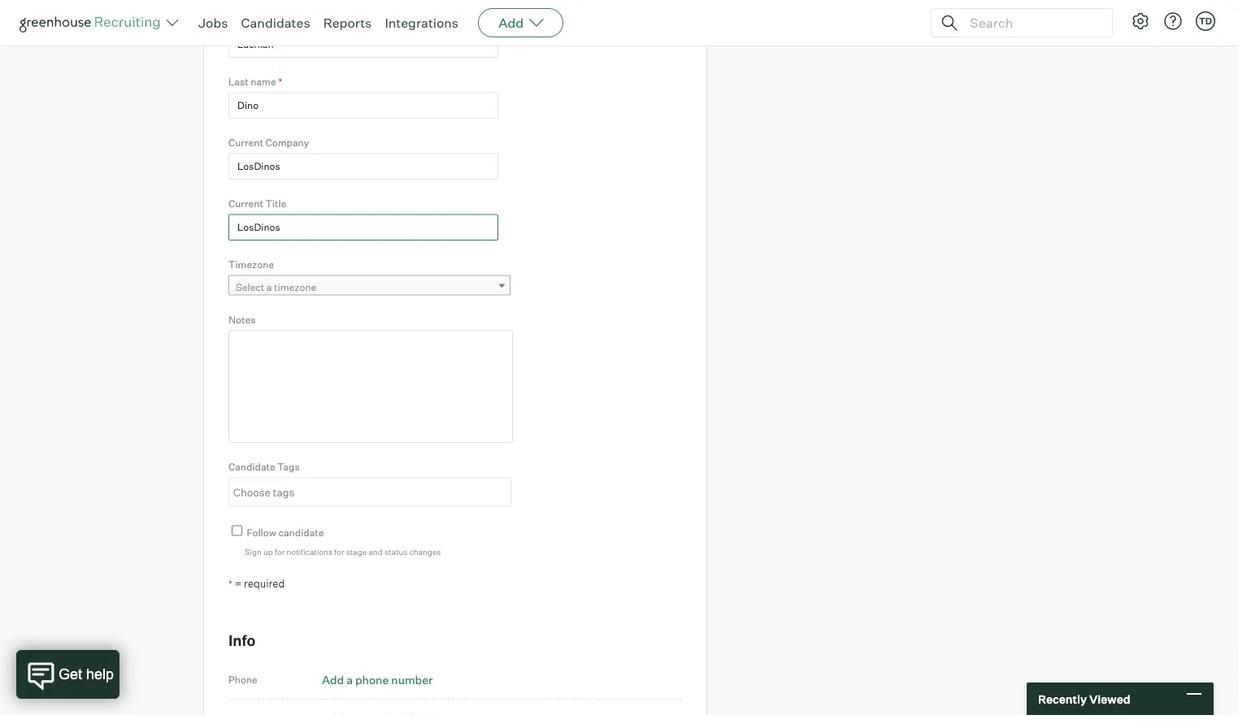 Task type: describe. For each thing, give the bounding box(es) containing it.
changes
[[409, 547, 441, 557]]

name for last
[[251, 76, 276, 88]]

=
[[235, 577, 242, 590]]

company
[[265, 137, 309, 149]]

candidate
[[278, 526, 324, 539]]

current for current company
[[228, 137, 263, 149]]

candidate
[[228, 461, 275, 473]]

phone
[[355, 673, 389, 687]]

reports link
[[323, 15, 372, 31]]

select a timezone link
[[228, 275, 511, 299]]

follow candidate
[[247, 526, 324, 539]]

Notes text field
[[228, 330, 513, 443]]

number
[[391, 673, 433, 687]]

candidates
[[241, 15, 310, 31]]

select a timezone
[[236, 281, 317, 293]]

Search text field
[[966, 11, 1098, 35]]

first name *
[[228, 15, 283, 27]]

status
[[384, 547, 408, 557]]

td button
[[1196, 11, 1216, 31]]

tags
[[277, 461, 300, 473]]

candidates link
[[241, 15, 310, 31]]

1 for from the left
[[275, 547, 285, 557]]

add a phone number
[[322, 673, 433, 687]]

notifications
[[287, 547, 333, 557]]

candidate tags
[[228, 461, 300, 473]]

last
[[228, 76, 249, 88]]

sign up for notifications for stage and status changes
[[245, 547, 441, 557]]

current title
[[228, 197, 286, 210]]

Follow candidate checkbox
[[232, 526, 242, 536]]

td
[[1199, 15, 1212, 26]]

sign
[[245, 547, 262, 557]]

* inside * = required
[[228, 578, 232, 590]]

jobs link
[[198, 15, 228, 31]]

timezone
[[274, 281, 317, 293]]

2 for from the left
[[334, 547, 344, 557]]

integrations link
[[385, 15, 459, 31]]

follow
[[247, 526, 276, 539]]



Task type: vqa. For each thing, say whether or not it's contained in the screenshot.
changes
yes



Task type: locate. For each thing, give the bounding box(es) containing it.
for left stage
[[334, 547, 344, 557]]

viewed
[[1089, 692, 1131, 706]]

last name *
[[228, 76, 282, 88]]

for
[[275, 547, 285, 557], [334, 547, 344, 557]]

for right up
[[275, 547, 285, 557]]

1 current from the top
[[228, 137, 263, 149]]

current for current title
[[228, 197, 263, 210]]

stage
[[346, 547, 367, 557]]

reports
[[323, 15, 372, 31]]

1 horizontal spatial a
[[347, 673, 353, 687]]

0 vertical spatial *
[[279, 15, 283, 27]]

name
[[252, 15, 277, 27], [251, 76, 276, 88]]

td button
[[1193, 8, 1219, 34]]

greenhouse recruiting image
[[20, 13, 166, 33]]

integrations
[[385, 15, 459, 31]]

current left company
[[228, 137, 263, 149]]

up
[[263, 547, 273, 557]]

* = required
[[228, 577, 285, 590]]

0 vertical spatial name
[[252, 15, 277, 27]]

add
[[499, 15, 524, 31], [322, 673, 344, 687]]

recently viewed
[[1038, 692, 1131, 706]]

title
[[265, 197, 286, 210]]

2 vertical spatial *
[[228, 578, 232, 590]]

name right first
[[252, 15, 277, 27]]

1 horizontal spatial add
[[499, 15, 524, 31]]

0 horizontal spatial add
[[322, 673, 344, 687]]

* right first
[[279, 15, 283, 27]]

1 vertical spatial current
[[228, 197, 263, 210]]

* left =
[[228, 578, 232, 590]]

0 vertical spatial a
[[267, 281, 272, 293]]

add for add
[[499, 15, 524, 31]]

jobs
[[198, 15, 228, 31]]

current left title
[[228, 197, 263, 210]]

2 current from the top
[[228, 197, 263, 210]]

name right last on the left
[[251, 76, 276, 88]]

a for select
[[267, 281, 272, 293]]

a right 'select'
[[267, 281, 272, 293]]

1 vertical spatial add
[[322, 673, 344, 687]]

0 horizontal spatial for
[[275, 547, 285, 557]]

required
[[244, 577, 285, 590]]

1 vertical spatial *
[[278, 76, 282, 88]]

and
[[369, 547, 383, 557]]

add inside popup button
[[499, 15, 524, 31]]

add a phone number link
[[322, 673, 433, 687]]

a left "phone"
[[347, 673, 353, 687]]

a
[[267, 281, 272, 293], [347, 673, 353, 687]]

a for add
[[347, 673, 353, 687]]

* for first name *
[[279, 15, 283, 27]]

configure image
[[1131, 11, 1150, 31]]

* right last on the left
[[278, 76, 282, 88]]

1 horizontal spatial for
[[334, 547, 344, 557]]

0 horizontal spatial a
[[267, 281, 272, 293]]

notes
[[228, 313, 256, 325]]

add button
[[478, 8, 564, 37]]

*
[[279, 15, 283, 27], [278, 76, 282, 88], [228, 578, 232, 590]]

name for first
[[252, 15, 277, 27]]

current company
[[228, 137, 309, 149]]

current
[[228, 137, 263, 149], [228, 197, 263, 210]]

select
[[236, 281, 264, 293]]

recently
[[1038, 692, 1087, 706]]

0 vertical spatial current
[[228, 137, 263, 149]]

timezone
[[228, 258, 274, 271]]

1 vertical spatial name
[[251, 76, 276, 88]]

add for add a phone number
[[322, 673, 344, 687]]

None text field
[[228, 31, 498, 58], [228, 92, 498, 119], [228, 153, 498, 180], [228, 214, 498, 240], [229, 479, 507, 505], [228, 31, 498, 58], [228, 92, 498, 119], [228, 153, 498, 180], [228, 214, 498, 240], [229, 479, 507, 505]]

1 vertical spatial a
[[347, 673, 353, 687]]

* for last name *
[[278, 76, 282, 88]]

phone
[[228, 674, 258, 686]]

0 vertical spatial add
[[499, 15, 524, 31]]

first
[[228, 15, 249, 27]]

info
[[228, 632, 256, 650]]



